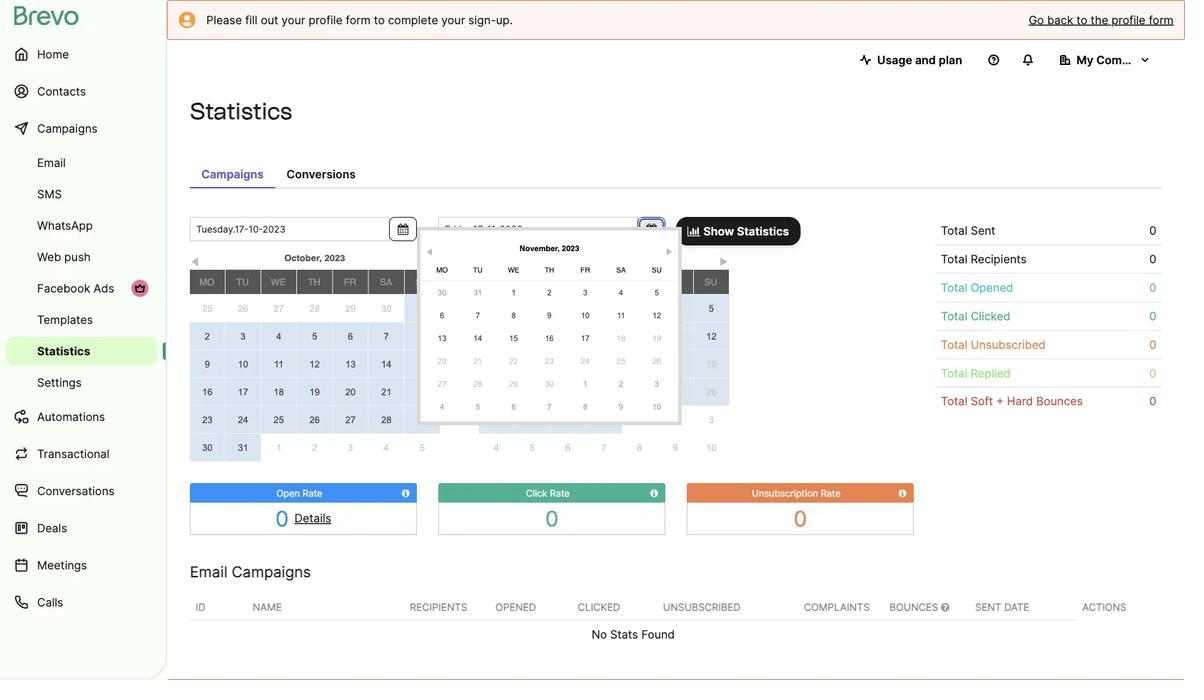 Task type: locate. For each thing, give the bounding box(es) containing it.
7 total from the top
[[941, 395, 968, 409]]

3 total from the top
[[941, 281, 968, 295]]

info circle image for open rate
[[402, 489, 410, 498]]

1 vertical spatial 20 link
[[333, 378, 368, 406]]

rate right click
[[550, 488, 570, 499]]

16
[[545, 334, 554, 343], [202, 387, 213, 397]]

22
[[509, 357, 518, 366], [417, 387, 427, 397]]

0 vertical spatial 17
[[581, 334, 590, 343]]

1 vertical spatial bounces
[[890, 601, 941, 614]]

6 total from the top
[[941, 366, 968, 380]]

23 link
[[535, 351, 565, 371], [190, 406, 225, 433]]

th for 28
[[308, 277, 321, 287]]

email inside email link
[[37, 156, 66, 170]]

1 horizontal spatial profile
[[1112, 13, 1146, 27]]

1 rate from the left
[[303, 488, 323, 499]]

1 info circle image from the left
[[402, 489, 410, 498]]

rate for unsubscription rate
[[821, 488, 841, 499]]

◀
[[426, 249, 433, 257], [191, 257, 200, 267]]

+
[[997, 395, 1004, 409]]

unsubscription rate
[[752, 488, 841, 499]]

17 for bottommost 17 link
[[238, 387, 248, 397]]

0 for total recipients
[[1150, 252, 1157, 266]]

3 rate from the left
[[821, 488, 841, 499]]

transactional link
[[6, 437, 157, 471]]

0 horizontal spatial su
[[415, 277, 428, 287]]

11 link
[[606, 306, 636, 326], [658, 323, 693, 350], [261, 351, 296, 378]]

▶ link
[[664, 244, 675, 257], [719, 254, 729, 267]]

web
[[37, 250, 61, 264]]

2 horizontal spatial 11
[[671, 331, 680, 342]]

2 horizontal spatial fr
[[633, 277, 646, 287]]

to left complete
[[374, 13, 385, 27]]

24 link
[[570, 351, 600, 371], [226, 406, 261, 433]]

0 horizontal spatial ◀
[[191, 257, 200, 267]]

From text field
[[190, 217, 390, 241]]

1 horizontal spatial clicked
[[971, 309, 1011, 323]]

your right out
[[282, 13, 305, 27]]

2 horizontal spatial 18
[[670, 359, 681, 370]]

1 horizontal spatial your
[[441, 13, 465, 27]]

unsubscribed up found
[[663, 601, 741, 614]]

2 rate from the left
[[550, 488, 570, 499]]

0 vertical spatial 12
[[653, 311, 661, 320]]

19 link for the rightmost 12 link
[[694, 351, 729, 378]]

◀ for 30
[[426, 249, 433, 257]]

mo
[[436, 266, 448, 275], [200, 277, 214, 287], [489, 277, 504, 287]]

october,
[[284, 252, 322, 263]]

facebook
[[37, 281, 90, 295]]

info circle image
[[402, 489, 410, 498], [650, 489, 658, 498], [899, 489, 907, 498]]

1 horizontal spatial fr
[[581, 266, 590, 275]]

14
[[474, 334, 482, 343], [381, 359, 392, 370]]

bar chart image
[[688, 226, 701, 237]]

0 horizontal spatial sa
[[380, 277, 392, 287]]

0 for total replied
[[1150, 366, 1157, 380]]

1 horizontal spatial to
[[1077, 13, 1088, 27]]

0 horizontal spatial 22 link
[[405, 378, 440, 406]]

mo for 30
[[436, 266, 448, 275]]

total down total opened
[[941, 309, 968, 323]]

conversations link
[[6, 474, 157, 508]]

18
[[617, 334, 626, 343], [670, 359, 681, 370], [274, 387, 284, 397]]

clicked up no
[[578, 601, 620, 614]]

29 link
[[333, 295, 369, 322], [499, 374, 529, 394], [405, 406, 440, 433], [551, 406, 586, 433]]

your left sign-
[[441, 13, 465, 27]]

1 horizontal spatial november,
[[569, 252, 616, 263]]

2 link
[[535, 283, 565, 303], [190, 323, 225, 350], [606, 374, 636, 394], [658, 407, 694, 434], [297, 434, 333, 461]]

to
[[374, 13, 385, 27], [1077, 13, 1088, 27]]

27 link
[[261, 295, 297, 322], [427, 374, 457, 394], [333, 406, 368, 433], [479, 406, 514, 433]]

24 for the rightmost 24 link
[[581, 357, 590, 366]]

profile for the
[[1112, 13, 1146, 27]]

12 link
[[642, 306, 672, 326], [694, 323, 729, 350], [297, 351, 332, 378]]

clicked up total unsubscribed
[[971, 309, 1011, 323]]

10
[[581, 311, 590, 320], [238, 359, 248, 370], [653, 402, 661, 411], [706, 442, 717, 453]]

0 horizontal spatial 31
[[238, 442, 248, 453]]

email for email
[[37, 156, 66, 170]]

▶ link for the rightmost 12 link
[[719, 254, 729, 267]]

2 profile from the left
[[1112, 13, 1146, 27]]

0 horizontal spatial 12
[[310, 359, 320, 370]]

1 profile from the left
[[309, 13, 343, 27]]

profile for your
[[309, 13, 343, 27]]

total down total clicked
[[941, 338, 968, 352]]

1 vertical spatial 17 link
[[226, 378, 261, 406]]

no
[[592, 628, 607, 642]]

mo for 25
[[200, 277, 214, 287]]

2023
[[562, 244, 579, 253], [325, 252, 345, 263], [619, 252, 639, 263]]

0 vertical spatial clicked
[[971, 309, 1011, 323]]

fill
[[245, 13, 258, 27]]

0 for total opened
[[1150, 281, 1157, 295]]

automations
[[37, 410, 105, 424]]

0 vertical spatial recipients
[[971, 252, 1027, 266]]

1 vertical spatial 19 link
[[694, 351, 729, 378]]

1 vertical spatial campaigns link
[[190, 160, 275, 189]]

11 for 18 "link" for the middle 12 link's 19 link
[[617, 311, 625, 320]]

1 horizontal spatial 12 link
[[642, 306, 672, 326]]

8 link
[[499, 306, 529, 326], [405, 323, 440, 350], [570, 397, 600, 417], [622, 434, 658, 461]]

15 for the top 15 link
[[509, 334, 518, 343]]

profile right out
[[309, 13, 343, 27]]

1 vertical spatial 14
[[381, 359, 392, 370]]

23
[[545, 357, 554, 366], [202, 415, 213, 425]]

we
[[508, 266, 520, 275], [271, 277, 286, 287], [560, 277, 575, 287]]

1 vertical spatial 24 link
[[226, 406, 261, 433]]

0 horizontal spatial 23 link
[[190, 406, 225, 433]]

1 to from the left
[[374, 13, 385, 27]]

profile right 'the'
[[1112, 13, 1146, 27]]

su for 3
[[652, 266, 662, 275]]

1 horizontal spatial 18
[[617, 334, 626, 343]]

rate right unsubscription
[[821, 488, 841, 499]]

0 for total clicked
[[1150, 309, 1157, 323]]

hard
[[1007, 395, 1033, 409]]

1 vertical spatial 14 link
[[369, 351, 404, 378]]

clicked
[[971, 309, 1011, 323], [578, 601, 620, 614]]

sa
[[616, 266, 626, 275], [380, 277, 392, 287], [669, 277, 681, 287]]

email
[[37, 156, 66, 170], [190, 563, 228, 581]]

found
[[642, 628, 675, 642]]

2023 for the rightmost 12 link
[[619, 252, 639, 263]]

2 horizontal spatial 12 link
[[694, 323, 729, 350]]

0 horizontal spatial 14 link
[[369, 351, 404, 378]]

total down total sent
[[941, 252, 968, 266]]

2
[[547, 288, 552, 297], [205, 331, 210, 342], [619, 380, 623, 388], [673, 415, 678, 425], [312, 443, 317, 453]]

4 total from the top
[[941, 309, 968, 323]]

0 horizontal spatial profile
[[309, 13, 343, 27]]

november, 2023 ▶ down bar chart image
[[569, 252, 728, 267]]

su for 29
[[415, 277, 428, 287]]

15 for the left 15 link
[[417, 359, 427, 370]]

31
[[474, 288, 482, 297], [238, 442, 248, 453]]

12 for the middle 12 link's 19 link
[[653, 311, 661, 320]]

sent
[[971, 224, 996, 238]]

form for the
[[1149, 13, 1174, 27]]

▶ link for the middle 12 link
[[664, 244, 675, 257]]

4
[[619, 288, 623, 297], [673, 303, 678, 314], [276, 331, 281, 342], [440, 402, 444, 411], [494, 442, 499, 453], [384, 443, 389, 453]]

1 form from the left
[[346, 13, 371, 27]]

1 horizontal spatial we
[[508, 266, 520, 275]]

web push link
[[6, 243, 157, 271]]

◀ link
[[424, 244, 435, 257], [190, 254, 201, 267]]

17
[[581, 334, 590, 343], [238, 387, 248, 397]]

sms link
[[6, 180, 157, 209]]

0 horizontal spatial 17
[[238, 387, 248, 397]]

total left sent at the right top
[[941, 224, 968, 238]]

november,
[[520, 244, 560, 253], [569, 252, 616, 263]]

▶ for the middle 12 link
[[666, 249, 673, 257]]

november, 2023 ▶ down to text field
[[520, 244, 673, 257]]

21
[[474, 357, 482, 366], [381, 387, 392, 397]]

5 total from the top
[[941, 338, 968, 352]]

11 for 18 "link" related to 19 link corresponding to the rightmost 12 link
[[671, 331, 680, 342]]

0 vertical spatial 31
[[474, 288, 482, 297]]

2023 inside october, 2023 link
[[325, 252, 345, 263]]

1 horizontal spatial email
[[190, 563, 228, 581]]

1 horizontal spatial su
[[652, 266, 662, 275]]

1 vertical spatial 13 link
[[333, 351, 368, 378]]

1 calendar image from the left
[[398, 224, 408, 235]]

0 horizontal spatial email
[[37, 156, 66, 170]]

7 link
[[463, 306, 493, 326], [369, 323, 404, 350], [535, 397, 565, 417], [586, 434, 622, 461]]

email up id at left
[[190, 563, 228, 581]]

0 vertical spatial 20
[[438, 357, 447, 366]]

1 total from the top
[[941, 224, 968, 238]]

0 horizontal spatial 19
[[310, 387, 320, 397]]

to left 'the'
[[1077, 13, 1088, 27]]

19 for the rightmost 12 link
[[706, 359, 717, 370]]

form up company
[[1149, 13, 1174, 27]]

1 vertical spatial 15 link
[[405, 351, 440, 378]]

2 horizontal spatial 18 link
[[658, 351, 693, 378]]

▶
[[666, 249, 673, 257], [720, 257, 728, 267]]

conversions link
[[275, 160, 367, 189]]

0 horizontal spatial 13
[[345, 359, 356, 370]]

1 horizontal spatial 20
[[438, 357, 447, 366]]

automations link
[[6, 400, 157, 434]]

1 vertical spatial 21
[[381, 387, 392, 397]]

1 vertical spatial 31
[[238, 442, 248, 453]]

0 horizontal spatial tu
[[237, 277, 249, 287]]

total for total recipients
[[941, 252, 968, 266]]

tu for 26
[[237, 277, 249, 287]]

1 vertical spatial 18
[[670, 359, 681, 370]]

email up sms at left
[[37, 156, 66, 170]]

14 link
[[463, 328, 493, 348], [369, 351, 404, 378]]

total up total clicked
[[941, 281, 968, 295]]

1 horizontal spatial mo
[[436, 266, 448, 275]]

show statistics button
[[676, 217, 801, 246]]

unsubscribed
[[971, 338, 1046, 352], [663, 601, 741, 614]]

0 horizontal spatial 22
[[417, 387, 427, 397]]

0 horizontal spatial campaigns link
[[6, 111, 157, 146]]

fr
[[581, 266, 590, 275], [344, 277, 356, 287], [633, 277, 646, 287]]

2 horizontal spatial info circle image
[[899, 489, 907, 498]]

13 for the topmost 13 "link"
[[438, 334, 447, 343]]

form left complete
[[346, 13, 371, 27]]

0 horizontal spatial rate
[[303, 488, 323, 499]]

0 vertical spatial 19 link
[[642, 328, 672, 348]]

0 horizontal spatial 18
[[274, 387, 284, 397]]

1 vertical spatial 17
[[238, 387, 248, 397]]

2 form from the left
[[1149, 13, 1174, 27]]

1 vertical spatial 15
[[417, 359, 427, 370]]

3 info circle image from the left
[[899, 489, 907, 498]]

total left soft
[[941, 395, 968, 409]]

1 horizontal spatial 22
[[509, 357, 518, 366]]

23 for rightmost 23 link
[[545, 357, 554, 366]]

contacts link
[[6, 74, 157, 109]]

total for total soft + hard bounces
[[941, 395, 968, 409]]

total for total clicked
[[941, 309, 968, 323]]

facebook ads link
[[6, 274, 157, 303]]

1 vertical spatial 20
[[345, 387, 356, 397]]

16 for leftmost 16 link
[[202, 387, 213, 397]]

november, 2023 ▶
[[520, 244, 673, 257], [569, 252, 728, 267]]

2 total from the top
[[941, 252, 968, 266]]

2 vertical spatial 18 link
[[261, 378, 296, 406]]

11
[[617, 311, 625, 320], [671, 331, 680, 342], [274, 359, 284, 370]]

tu
[[473, 266, 483, 275], [237, 277, 249, 287], [526, 277, 538, 287]]

0 horizontal spatial recipients
[[410, 601, 467, 614]]

1 horizontal spatial 12
[[653, 311, 661, 320]]

usage
[[877, 53, 913, 67]]

1 horizontal spatial 17 link
[[570, 328, 600, 348]]

total left replied
[[941, 366, 968, 380]]

1 horizontal spatial campaigns link
[[190, 160, 275, 189]]

21 link
[[463, 351, 493, 371], [369, 378, 404, 406]]

0 vertical spatial 17 link
[[570, 328, 600, 348]]

1 horizontal spatial 11
[[617, 311, 625, 320]]

1 horizontal spatial 15
[[509, 334, 518, 343]]

1 horizontal spatial form
[[1149, 13, 1174, 27]]

settings link
[[6, 368, 157, 397]]

28
[[310, 303, 320, 314], [474, 380, 482, 388], [381, 415, 392, 425], [527, 415, 537, 425]]

2 horizontal spatial 12
[[706, 331, 717, 342]]

1 vertical spatial statistics
[[737, 224, 789, 238]]

2 info circle image from the left
[[650, 489, 658, 498]]

email link
[[6, 149, 157, 177]]

19
[[653, 334, 661, 343], [706, 359, 717, 370], [310, 387, 320, 397]]

1 vertical spatial 16
[[202, 387, 213, 397]]

0 horizontal spatial ▶
[[666, 249, 673, 257]]

unsubscribed up replied
[[971, 338, 1046, 352]]

1 vertical spatial 22
[[417, 387, 427, 397]]

1 horizontal spatial info circle image
[[650, 489, 658, 498]]

campaigns
[[37, 121, 98, 135], [201, 167, 264, 181], [232, 563, 311, 581]]

1 vertical spatial 21 link
[[369, 378, 404, 406]]

email campaigns
[[190, 563, 311, 581]]

your
[[282, 13, 305, 27], [441, 13, 465, 27]]

opened
[[971, 281, 1014, 295], [496, 601, 536, 614]]

13
[[438, 334, 447, 343], [345, 359, 356, 370]]

25
[[202, 303, 213, 314], [617, 357, 626, 366], [670, 387, 681, 397], [274, 415, 284, 425]]

30 link
[[427, 283, 457, 303], [369, 295, 404, 322], [535, 374, 565, 394], [586, 406, 622, 433], [190, 434, 225, 461]]

th for 2
[[545, 266, 554, 275]]

unsubscription
[[752, 488, 818, 499]]

my company
[[1077, 53, 1149, 67]]

15 link
[[499, 328, 529, 348], [405, 351, 440, 378]]

To text field
[[438, 217, 639, 241]]

rate right the "open"
[[303, 488, 323, 499]]

rate for click rate
[[550, 488, 570, 499]]

1 horizontal spatial 23 link
[[535, 351, 565, 371]]

2 to from the left
[[1077, 13, 1088, 27]]

calendar image
[[398, 224, 408, 235], [646, 224, 657, 235]]

1 vertical spatial 12
[[706, 331, 717, 342]]

31 link
[[463, 283, 493, 303], [226, 434, 261, 461]]

0 horizontal spatial 2023
[[325, 252, 345, 263]]

to inside go back to the profile form link
[[1077, 13, 1088, 27]]

total for total unsubscribed
[[941, 338, 968, 352]]

1 horizontal spatial 22 link
[[499, 351, 529, 371]]



Task type: vqa. For each thing, say whether or not it's contained in the screenshot.
bottommost Campaigns link
yes



Task type: describe. For each thing, give the bounding box(es) containing it.
no stats found
[[592, 628, 675, 642]]

statistics inside button
[[737, 224, 789, 238]]

id
[[196, 601, 205, 614]]

2 horizontal spatial th
[[597, 277, 610, 287]]

and
[[915, 53, 936, 67]]

▶ for the rightmost 12 link
[[720, 257, 728, 267]]

up.
[[496, 13, 513, 27]]

total opened
[[941, 281, 1014, 295]]

please fill out your profile form to complete your sign-up.
[[206, 13, 513, 27]]

rate for open rate
[[303, 488, 323, 499]]

1 vertical spatial recipients
[[410, 601, 467, 614]]

name
[[253, 601, 282, 614]]

19 link for the middle 12 link
[[642, 328, 672, 348]]

1 vertical spatial 22 link
[[405, 378, 440, 406]]

0 vertical spatial unsubscribed
[[971, 338, 1046, 352]]

sms
[[37, 187, 62, 201]]

we for 1
[[508, 266, 520, 275]]

◀ for 25
[[191, 257, 200, 267]]

the
[[1091, 13, 1109, 27]]

usage and plan
[[877, 53, 963, 67]]

1 vertical spatial unsubscribed
[[663, 601, 741, 614]]

total recipients
[[941, 252, 1027, 266]]

out
[[261, 13, 278, 27]]

0 for total unsubscribed
[[1150, 338, 1157, 352]]

meetings link
[[6, 548, 157, 583]]

push
[[64, 250, 91, 264]]

1 vertical spatial opened
[[496, 601, 536, 614]]

2 horizontal spatial mo
[[489, 277, 504, 287]]

click rate
[[526, 488, 570, 499]]

statistics link
[[6, 337, 157, 366]]

22 for topmost the '22' "link"
[[509, 357, 518, 366]]

2 vertical spatial 19
[[310, 387, 320, 397]]

1 vertical spatial 31 link
[[226, 434, 261, 461]]

◀ link for 25
[[190, 254, 201, 267]]

total for total opened
[[941, 281, 968, 295]]

0 horizontal spatial bounces
[[890, 601, 941, 614]]

whatsapp
[[37, 219, 93, 232]]

1 horizontal spatial 16 link
[[535, 328, 565, 348]]

0 horizontal spatial 11 link
[[261, 351, 296, 378]]

0 vertical spatial 21 link
[[463, 351, 493, 371]]

22 for the bottommost the '22' "link"
[[417, 387, 427, 397]]

show statistics
[[701, 224, 789, 238]]

total for total replied
[[941, 366, 968, 380]]

2 horizontal spatial su
[[705, 277, 718, 287]]

16 for the rightmost 16 link
[[545, 334, 554, 343]]

0 vertical spatial opened
[[971, 281, 1014, 295]]

email for email campaigns
[[190, 563, 228, 581]]

deals link
[[6, 511, 157, 546]]

actions
[[1083, 602, 1127, 614]]

1 horizontal spatial 14 link
[[463, 328, 493, 348]]

sa for 3
[[616, 266, 626, 275]]

we for 27
[[271, 277, 286, 287]]

total unsubscribed
[[941, 338, 1046, 352]]

open rate
[[276, 488, 323, 499]]

total soft + hard bounces
[[941, 395, 1083, 409]]

total replied
[[941, 366, 1011, 380]]

details
[[295, 512, 331, 526]]

sa for 29
[[380, 277, 392, 287]]

my company button
[[1048, 46, 1163, 74]]

19 for the middle 12 link
[[653, 334, 661, 343]]

0 vertical spatial 22 link
[[499, 351, 529, 371]]

conversations
[[37, 484, 115, 498]]

0 vertical spatial 21
[[474, 357, 482, 366]]

0 vertical spatial campaigns
[[37, 121, 98, 135]]

0 horizontal spatial 21 link
[[369, 378, 404, 406]]

total sent
[[941, 224, 996, 238]]

please
[[206, 13, 242, 27]]

web push
[[37, 250, 91, 264]]

0 horizontal spatial 19 link
[[297, 378, 332, 406]]

complete
[[388, 13, 438, 27]]

2 horizontal spatial tu
[[526, 277, 538, 287]]

calls link
[[6, 586, 157, 620]]

1 horizontal spatial bounces
[[1037, 395, 1083, 409]]

2 horizontal spatial we
[[560, 277, 575, 287]]

1 your from the left
[[282, 13, 305, 27]]

sent
[[975, 601, 1002, 614]]

stats
[[610, 628, 638, 642]]

0 vertical spatial 20 link
[[427, 351, 457, 371]]

back
[[1048, 13, 1074, 27]]

click
[[526, 488, 547, 499]]

sent date
[[975, 601, 1030, 614]]

13 for left 13 "link"
[[345, 359, 356, 370]]

0 horizontal spatial 20
[[345, 387, 356, 397]]

go back to the profile form
[[1029, 13, 1174, 27]]

replied
[[971, 366, 1011, 380]]

home
[[37, 47, 69, 61]]

0 for total sent
[[1150, 224, 1157, 238]]

date
[[1005, 601, 1030, 614]]

contacts
[[37, 84, 86, 98]]

24 for the bottommost 24 link
[[238, 415, 248, 425]]

11 link for 18 "link" for the middle 12 link's 19 link
[[606, 306, 636, 326]]

2 vertical spatial 11
[[274, 359, 284, 370]]

0 horizontal spatial 12 link
[[297, 351, 332, 378]]

templates link
[[6, 306, 157, 334]]

go back to the profile form link
[[1029, 11, 1174, 29]]

2 horizontal spatial sa
[[669, 277, 681, 287]]

17 for the right 17 link
[[581, 334, 590, 343]]

whatsapp link
[[6, 211, 157, 240]]

18 link for the middle 12 link's 19 link
[[606, 328, 636, 348]]

soft
[[971, 395, 993, 409]]

2 vertical spatial 18
[[274, 387, 284, 397]]

fr for 29
[[344, 277, 356, 287]]

transactional
[[37, 447, 110, 461]]

open
[[276, 488, 300, 499]]

november, for the middle 12 link
[[520, 244, 560, 253]]

usage and plan button
[[849, 46, 974, 74]]

complaints
[[804, 601, 870, 614]]

my
[[1077, 53, 1094, 67]]

november, for the rightmost 12 link
[[569, 252, 616, 263]]

1 vertical spatial campaigns
[[201, 167, 264, 181]]

2 your from the left
[[441, 13, 465, 27]]

1 horizontal spatial recipients
[[971, 252, 1027, 266]]

11 link for 18 "link" related to 19 link corresponding to the rightmost 12 link
[[658, 323, 693, 350]]

1 horizontal spatial 24 link
[[570, 351, 600, 371]]

0 details
[[276, 506, 331, 532]]

info circle image for unsubscription rate
[[899, 489, 907, 498]]

0 vertical spatial 15 link
[[499, 328, 529, 348]]

1 horizontal spatial 14
[[474, 334, 482, 343]]

2 vertical spatial campaigns
[[232, 563, 311, 581]]

left___rvooi image
[[134, 283, 146, 294]]

october, 2023
[[284, 252, 345, 263]]

1 vertical spatial clicked
[[578, 601, 620, 614]]

1 horizontal spatial 31 link
[[463, 283, 493, 303]]

show
[[704, 224, 734, 238]]

go
[[1029, 13, 1044, 27]]

2023 for the middle 12 link
[[562, 244, 579, 253]]

0 horizontal spatial 20 link
[[333, 378, 368, 406]]

0 horizontal spatial 15 link
[[405, 351, 440, 378]]

tu for 31
[[473, 266, 483, 275]]

sign-
[[469, 13, 496, 27]]

form for your
[[346, 13, 371, 27]]

ads
[[93, 281, 114, 295]]

facebook ads
[[37, 281, 114, 295]]

calls
[[37, 596, 63, 609]]

12 for 19 link corresponding to the rightmost 12 link
[[706, 331, 717, 342]]

0 vertical spatial 13 link
[[427, 328, 457, 348]]

0 vertical spatial statistics
[[190, 97, 292, 125]]

◀ link for 30
[[424, 244, 435, 257]]

total for total sent
[[941, 224, 968, 238]]

total clicked
[[941, 309, 1011, 323]]

deals
[[37, 521, 67, 535]]

2 calendar image from the left
[[646, 224, 657, 235]]

fr for 3
[[581, 266, 590, 275]]

0 horizontal spatial 13 link
[[333, 351, 368, 378]]

18 link for 19 link corresponding to the rightmost 12 link
[[658, 351, 693, 378]]

23 for the bottom 23 link
[[202, 415, 213, 425]]

18 for 19 link corresponding to the rightmost 12 link
[[670, 359, 681, 370]]

0 for total soft + hard bounces
[[1150, 395, 1157, 409]]

plan
[[939, 53, 963, 67]]

conversions
[[287, 167, 356, 181]]

0 horizontal spatial 16 link
[[190, 378, 225, 406]]

info circle image for click rate
[[650, 489, 658, 498]]

home link
[[6, 37, 157, 71]]

meetings
[[37, 558, 87, 572]]

october, 2023 link
[[225, 249, 404, 266]]

2 vertical spatial statistics
[[37, 344, 90, 358]]

settings
[[37, 376, 82, 390]]

company
[[1097, 53, 1149, 67]]

18 for the middle 12 link's 19 link
[[617, 334, 626, 343]]

templates
[[37, 313, 93, 327]]

1 vertical spatial 23 link
[[190, 406, 225, 433]]



